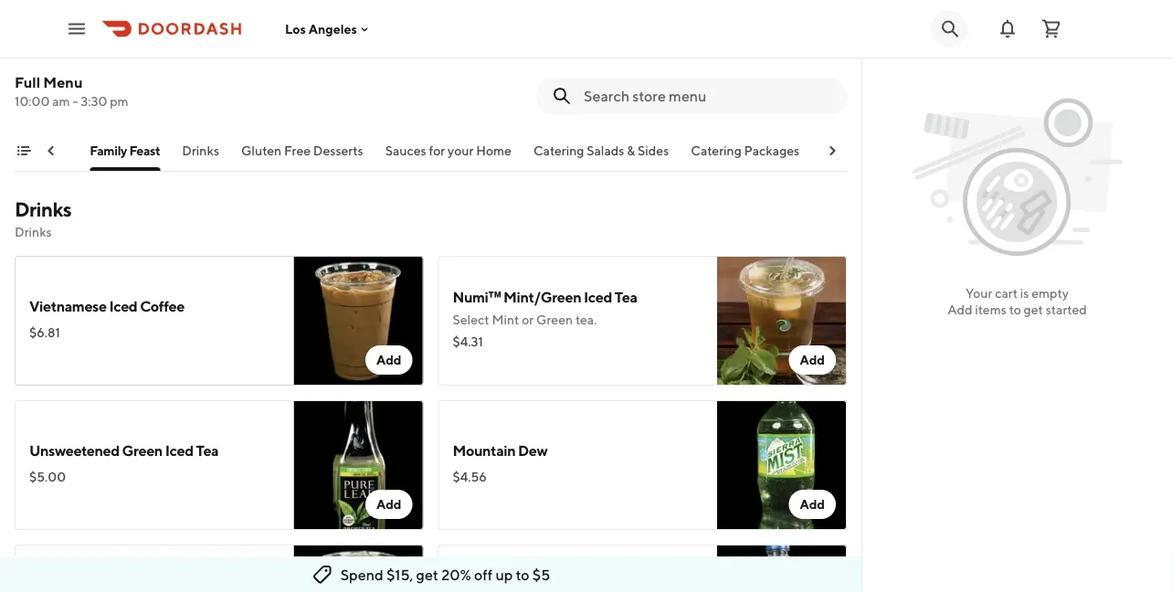 Task type: vqa. For each thing, say whether or not it's contained in the screenshot.
the leftmost or
yes



Task type: locate. For each thing, give the bounding box(es) containing it.
catering inside button
[[691, 143, 742, 158]]

1 horizontal spatial with
[[628, 62, 658, 77]]

2 horizontal spatial iced
[[584, 288, 612, 306]]

drinks down the scroll menu navigation left icon
[[15, 197, 72, 221]]

scroll menu navigation right image
[[826, 144, 840, 158]]

vietnamese iced coffee
[[29, 298, 185, 315]]

protein,
[[139, 62, 184, 77]]

6 up tamarind
[[660, 62, 668, 77]]

0 vertical spatial tea
[[615, 288, 638, 306]]

with
[[628, 62, 658, 77], [119, 80, 149, 95]]

add button for unsweetened green iced tea
[[366, 490, 413, 519]]

mint/green
[[504, 288, 582, 306]]

1 horizontal spatial of
[[602, 80, 614, 95]]

1 horizontal spatial family
[[90, 143, 127, 158]]

$5
[[533, 566, 551, 584]]

tea.
[[576, 312, 597, 327]]

$4.31
[[453, 334, 484, 349]]

catering down sriracha
[[534, 143, 585, 158]]

1 vertical spatial with
[[119, 80, 149, 95]]

add for mountain dew
[[800, 497, 826, 512]]

meal
[[109, 38, 142, 55]]

2
[[568, 38, 576, 55]]

rolls
[[578, 38, 610, 55]]

add button for mountain dew
[[789, 490, 836, 519]]

6 down big
[[504, 62, 512, 77]]

family up serves
[[29, 38, 72, 55]]

1 family big box + 2 rolls feeds 4-6 shrimp or tofu rolls  with 6 cookies  includes a bottle of tamarind vinaigrette and sriracha
[[453, 38, 670, 113]]

0 vertical spatial get
[[1024, 302, 1044, 317]]

your cart is empty add items to get started
[[948, 286, 1088, 317]]

3 catering from the left
[[822, 143, 873, 158]]

and inside family style meal serves 4. includes:  protein, base, shallots, herbs and lime.  with choice of two sauces $82.44
[[64, 80, 86, 95]]

tea
[[615, 288, 638, 306], [196, 442, 219, 459]]

catering for catering packages
[[691, 143, 742, 158]]

1 vertical spatial get
[[417, 566, 439, 584]]

1 horizontal spatial to
[[1010, 302, 1022, 317]]

house lemonade image
[[294, 545, 424, 593]]

of
[[192, 80, 204, 95], [602, 80, 614, 95]]

0 vertical spatial green
[[537, 312, 573, 327]]

1 vertical spatial to
[[516, 566, 530, 584]]

0 horizontal spatial 6
[[504, 62, 512, 77]]

family for style
[[29, 38, 72, 55]]

0 horizontal spatial of
[[192, 80, 204, 95]]

1 horizontal spatial 6
[[660, 62, 668, 77]]

2 horizontal spatial catering
[[822, 143, 873, 158]]

drinks down show menu categories icon on the top left of page
[[15, 224, 52, 240]]

1 horizontal spatial catering
[[691, 143, 742, 158]]

cart
[[996, 286, 1018, 301]]

10:00
[[15, 94, 50, 109]]

1 vertical spatial tea
[[196, 442, 219, 459]]

1 horizontal spatial or
[[559, 62, 571, 77]]

bottled water image
[[718, 545, 847, 593]]

of down the base,
[[192, 80, 204, 95]]

family for feast
[[90, 143, 127, 158]]

0 vertical spatial with
[[628, 62, 658, 77]]

2 of from the left
[[602, 80, 614, 95]]

off
[[475, 566, 493, 584]]

to right 'up'
[[516, 566, 530, 584]]

0 horizontal spatial tea
[[196, 442, 219, 459]]

1 horizontal spatial and
[[521, 98, 543, 113]]

0 horizontal spatial and
[[64, 80, 86, 95]]

choice
[[151, 80, 190, 95]]

family up the feeds
[[461, 38, 503, 55]]

drinks inside drinks drinks
[[15, 224, 52, 240]]

and
[[64, 80, 86, 95], [521, 98, 543, 113]]

to inside your cart is empty add items to get started
[[1010, 302, 1022, 317]]

0 vertical spatial and
[[64, 80, 86, 95]]

1 horizontal spatial tea
[[615, 288, 638, 306]]

2 catering from the left
[[691, 143, 742, 158]]

0 horizontal spatial get
[[417, 566, 439, 584]]

0 horizontal spatial catering
[[534, 143, 585, 158]]

of down rolls
[[602, 80, 614, 95]]

tofu
[[573, 62, 599, 77]]

box
[[530, 38, 555, 55]]

of inside 1 family big box + 2 rolls feeds 4-6 shrimp or tofu rolls  with 6 cookies  includes a bottle of tamarind vinaigrette and sriracha
[[602, 80, 614, 95]]

catering left beverages
[[822, 143, 873, 158]]

numi™ mint/green iced tea image
[[718, 256, 847, 386]]

drinks
[[182, 143, 219, 158], [15, 197, 72, 221], [15, 224, 52, 240]]

drinks drinks
[[15, 197, 72, 240]]

1 horizontal spatial iced
[[165, 442, 193, 459]]

big
[[506, 38, 528, 55]]

notification bell image
[[997, 18, 1019, 40]]

0 horizontal spatial to
[[516, 566, 530, 584]]

add
[[800, 111, 826, 126], [948, 302, 973, 317], [377, 352, 402, 368], [800, 352, 826, 368], [377, 497, 402, 512], [800, 497, 826, 512]]

your
[[966, 286, 993, 301]]

1 catering from the left
[[534, 143, 585, 158]]

green
[[537, 312, 573, 327], [122, 442, 163, 459]]

to down cart
[[1010, 302, 1022, 317]]

catering inside button
[[534, 143, 585, 158]]

open menu image
[[66, 18, 88, 40]]

0 vertical spatial to
[[1010, 302, 1022, 317]]

1 horizontal spatial green
[[537, 312, 573, 327]]

to for items
[[1010, 302, 1022, 317]]

get
[[1024, 302, 1044, 317], [417, 566, 439, 584]]

up
[[496, 566, 513, 584]]

sauces for your home
[[385, 143, 512, 158]]

gluten free desserts
[[241, 143, 364, 158]]

0 horizontal spatial family
[[29, 38, 72, 55]]

green right unsweetened in the bottom of the page
[[122, 442, 163, 459]]

1 vertical spatial drinks
[[15, 197, 72, 221]]

add button
[[789, 104, 836, 133], [366, 346, 413, 375], [789, 346, 836, 375], [366, 490, 413, 519], [789, 490, 836, 519]]

sides
[[638, 143, 669, 158]]

1 vertical spatial and
[[521, 98, 543, 113]]

1 vertical spatial green
[[122, 442, 163, 459]]

catering inside button
[[822, 143, 873, 158]]

gluten free desserts button
[[241, 142, 364, 171]]

or
[[559, 62, 571, 77], [522, 312, 534, 327]]

0 horizontal spatial or
[[522, 312, 534, 327]]

shallots,
[[219, 62, 267, 77]]

tea for numi™ mint/green iced tea select mint or green tea. $4.31
[[615, 288, 638, 306]]

2 horizontal spatial family
[[461, 38, 503, 55]]

get down is
[[1024, 302, 1044, 317]]

catering down item search search field
[[691, 143, 742, 158]]

drinks right feast
[[182, 143, 219, 158]]

family left feast
[[90, 143, 127, 158]]

green down the mint/green
[[537, 312, 573, 327]]

family style meal image
[[294, 15, 424, 144]]

and down 4.
[[64, 80, 86, 95]]

1 of from the left
[[192, 80, 204, 95]]

1 vertical spatial or
[[522, 312, 534, 327]]

catering packages
[[691, 143, 800, 158]]

0 horizontal spatial with
[[119, 80, 149, 95]]

&
[[627, 143, 636, 158]]

salads
[[587, 143, 625, 158]]

or up a
[[559, 62, 571, 77]]

los angeles button
[[285, 21, 372, 36]]

feast
[[129, 143, 160, 158]]

vietnamese
[[29, 298, 107, 315]]

to for up
[[516, 566, 530, 584]]

family
[[29, 38, 72, 55], [461, 38, 503, 55], [90, 143, 127, 158]]

0 vertical spatial or
[[559, 62, 571, 77]]

get right $15,
[[417, 566, 439, 584]]

with up tamarind
[[628, 62, 658, 77]]

iced
[[584, 288, 612, 306], [109, 298, 137, 315], [165, 442, 193, 459]]

serves
[[29, 62, 68, 77]]

0 vertical spatial drinks
[[182, 143, 219, 158]]

free
[[284, 143, 311, 158]]

with inside family style meal serves 4. includes:  protein, base, shallots, herbs and lime.  with choice of two sauces $82.44
[[119, 80, 149, 95]]

and down includes
[[521, 98, 543, 113]]

iced inside 'numi™ mint/green iced tea select mint or green tea. $4.31'
[[584, 288, 612, 306]]

numi™ mint/green iced tea select mint or green tea. $4.31
[[453, 288, 638, 349]]

to
[[1010, 302, 1022, 317], [516, 566, 530, 584]]

1 horizontal spatial get
[[1024, 302, 1044, 317]]

tea inside 'numi™ mint/green iced tea select mint or green tea. $4.31'
[[615, 288, 638, 306]]

or right mint
[[522, 312, 534, 327]]

vietnamese iced coffee image
[[294, 256, 424, 386]]

am
[[52, 94, 70, 109]]

with down includes:
[[119, 80, 149, 95]]

mountain dew image
[[718, 400, 847, 530]]

menu
[[43, 74, 83, 91]]

2 vertical spatial drinks
[[15, 224, 52, 240]]

catering
[[534, 143, 585, 158], [691, 143, 742, 158], [822, 143, 873, 158]]

rolls
[[602, 62, 626, 77]]

family inside family style meal serves 4. includes:  protein, base, shallots, herbs and lime.  with choice of two sauces $82.44
[[29, 38, 72, 55]]

1
[[453, 38, 458, 55]]

catering beverages button
[[822, 142, 936, 171]]

or inside 1 family big box + 2 rolls feeds 4-6 shrimp or tofu rolls  with 6 cookies  includes a bottle of tamarind vinaigrette and sriracha
[[559, 62, 571, 77]]



Task type: describe. For each thing, give the bounding box(es) containing it.
$6.81
[[29, 325, 60, 340]]

beverages
[[875, 143, 936, 158]]

3:30
[[81, 94, 107, 109]]

add button for vietnamese iced coffee
[[366, 346, 413, 375]]

spend $15, get 20% off up to $5
[[341, 566, 551, 584]]

green inside 'numi™ mint/green iced tea select mint or green tea. $4.31'
[[537, 312, 573, 327]]

add for unsweetened green iced tea
[[377, 497, 402, 512]]

numi™
[[453, 288, 501, 306]]

sauces for your home button
[[385, 142, 512, 171]]

drinks button
[[182, 142, 219, 171]]

for
[[429, 143, 445, 158]]

show menu categories image
[[16, 144, 31, 158]]

$4.56
[[453, 469, 487, 485]]

scroll menu navigation left image
[[44, 144, 59, 158]]

0 items, open order cart image
[[1041, 18, 1063, 40]]

lime.
[[89, 80, 117, 95]]

catering for catering beverages
[[822, 143, 873, 158]]

$15,
[[387, 566, 414, 584]]

gluten
[[241, 143, 282, 158]]

unsweetened
[[29, 442, 119, 459]]

1 family big box + 2 rolls image
[[718, 15, 847, 144]]

catering packages button
[[691, 142, 800, 171]]

+
[[558, 38, 565, 55]]

$82.44
[[29, 102, 71, 117]]

full menu 10:00 am - 3:30 pm
[[15, 74, 129, 109]]

a
[[555, 80, 562, 95]]

add inside your cart is empty add items to get started
[[948, 302, 973, 317]]

add for vietnamese iced coffee
[[377, 352, 402, 368]]

catering beverages
[[822, 143, 936, 158]]

select
[[453, 312, 490, 327]]

los
[[285, 21, 306, 36]]

sriracha
[[546, 98, 593, 113]]

home
[[476, 143, 512, 158]]

vinaigrette
[[453, 98, 518, 113]]

$5.00
[[29, 469, 66, 485]]

unsweetened green iced tea image
[[294, 400, 424, 530]]

with inside 1 family big box + 2 rolls feeds 4-6 shrimp or tofu rolls  with 6 cookies  includes a bottle of tamarind vinaigrette and sriracha
[[628, 62, 658, 77]]

your
[[448, 143, 474, 158]]

catering salads & sides
[[534, 143, 669, 158]]

tamarind
[[616, 80, 670, 95]]

empty
[[1032, 286, 1070, 301]]

dew
[[518, 442, 548, 459]]

mountain
[[453, 442, 516, 459]]

family feast
[[90, 143, 160, 158]]

family style meal serves 4. includes:  protein, base, shallots, herbs and lime.  with choice of two sauces $82.44
[[29, 38, 270, 117]]

feeds
[[453, 62, 488, 77]]

iced for green
[[165, 442, 193, 459]]

drinks for drinks
[[182, 143, 219, 158]]

mint
[[492, 312, 520, 327]]

catering for catering salads & sides
[[534, 143, 585, 158]]

coffee
[[140, 298, 185, 315]]

packages
[[745, 143, 800, 158]]

1 6 from the left
[[504, 62, 512, 77]]

herbs
[[29, 80, 62, 95]]

-
[[73, 94, 78, 109]]

base,
[[186, 62, 217, 77]]

spend
[[341, 566, 384, 584]]

pm
[[110, 94, 129, 109]]

sauces
[[385, 143, 427, 158]]

of inside family style meal serves 4. includes:  protein, base, shallots, herbs and lime.  with choice of two sauces $82.44
[[192, 80, 204, 95]]

unsweetened green iced tea
[[29, 442, 219, 459]]

shrimp
[[515, 62, 556, 77]]

includes
[[503, 80, 552, 95]]

4-
[[491, 62, 505, 77]]

4.
[[71, 62, 81, 77]]

drinks for drinks drinks
[[15, 197, 72, 221]]

angeles
[[309, 21, 357, 36]]

0 horizontal spatial green
[[122, 442, 163, 459]]

mountain dew
[[453, 442, 548, 459]]

bottle
[[564, 80, 600, 95]]

desserts
[[313, 143, 364, 158]]

style
[[74, 38, 107, 55]]

includes:
[[84, 62, 136, 77]]

catering salads & sides button
[[534, 142, 669, 171]]

2 6 from the left
[[660, 62, 668, 77]]

cookies
[[453, 80, 500, 95]]

items
[[976, 302, 1007, 317]]

two
[[207, 80, 229, 95]]

Item Search search field
[[584, 86, 833, 106]]

0 horizontal spatial iced
[[109, 298, 137, 315]]

started
[[1046, 302, 1088, 317]]

20%
[[442, 566, 472, 584]]

family inside 1 family big box + 2 rolls feeds 4-6 shrimp or tofu rolls  with 6 cookies  includes a bottle of tamarind vinaigrette and sriracha
[[461, 38, 503, 55]]

full
[[15, 74, 40, 91]]

los angeles
[[285, 21, 357, 36]]

sauces
[[231, 80, 270, 95]]

add for numi™ mint/green iced tea
[[800, 352, 826, 368]]

and inside 1 family big box + 2 rolls feeds 4-6 shrimp or tofu rolls  with 6 cookies  includes a bottle of tamarind vinaigrette and sriracha
[[521, 98, 543, 113]]

iced for mint/green
[[584, 288, 612, 306]]

or inside 'numi™ mint/green iced tea select mint or green tea. $4.31'
[[522, 312, 534, 327]]

get inside your cart is empty add items to get started
[[1024, 302, 1044, 317]]

is
[[1021, 286, 1030, 301]]

tea for unsweetened green iced tea
[[196, 442, 219, 459]]



